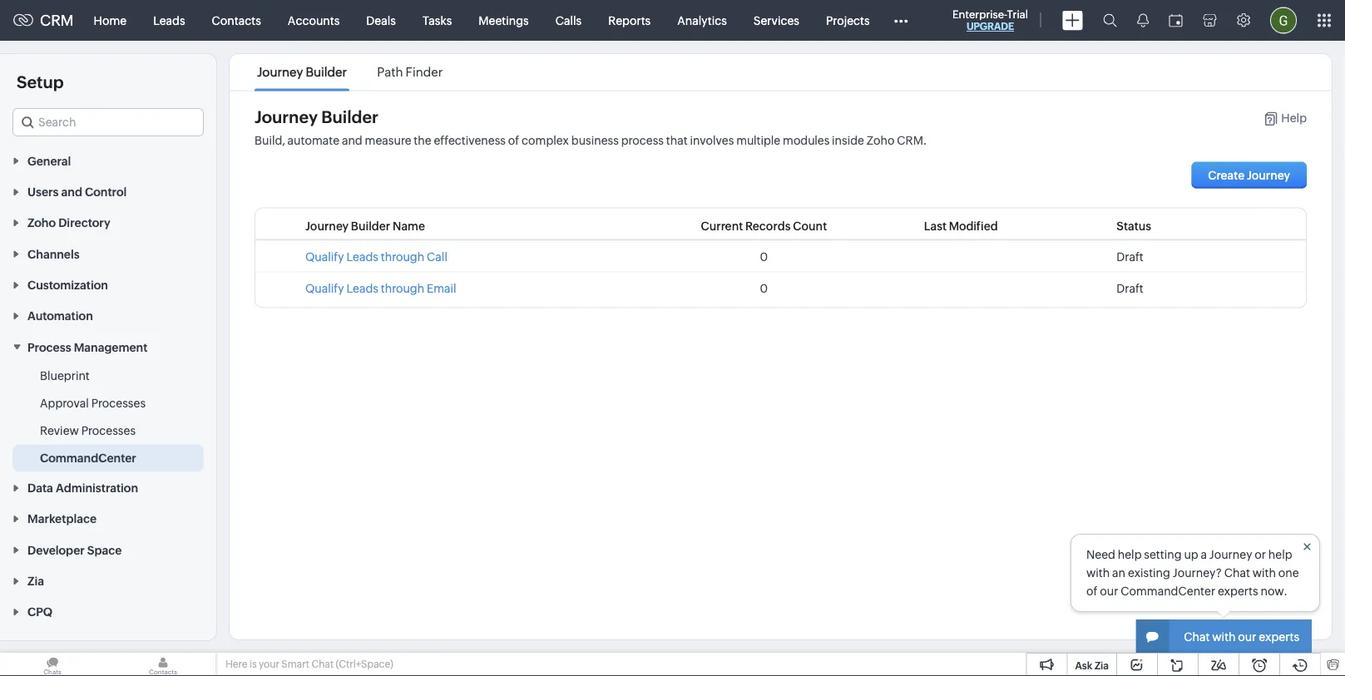 Task type: locate. For each thing, give the bounding box(es) containing it.
1 vertical spatial of
[[1086, 585, 1098, 598]]

0 horizontal spatial chat
[[311, 659, 334, 670]]

1 vertical spatial draft
[[1116, 282, 1144, 295]]

journey
[[257, 65, 303, 79], [255, 108, 318, 127], [1247, 168, 1290, 182], [305, 219, 349, 232], [1209, 548, 1252, 561]]

email
[[427, 282, 456, 295]]

chat down journey?
[[1184, 631, 1210, 644]]

with down or
[[1252, 566, 1276, 580]]

1 horizontal spatial our
[[1238, 631, 1256, 644]]

1 qualify from the top
[[305, 250, 344, 263]]

customization button
[[0, 269, 216, 300]]

zoho
[[867, 134, 895, 147], [27, 216, 56, 230]]

1 horizontal spatial help
[[1268, 548, 1292, 561]]

through
[[381, 250, 424, 263], [381, 282, 424, 295]]

of inside need help setting up a journey or help with an existing journey? chat with one of our commandcenter experts now.
[[1086, 585, 1098, 598]]

Other Modules field
[[883, 7, 919, 34]]

1 horizontal spatial chat
[[1184, 631, 1210, 644]]

1 vertical spatial through
[[381, 282, 424, 295]]

1 vertical spatial zia
[[1095, 660, 1109, 671]]

accounts
[[288, 14, 340, 27]]

create menu image
[[1062, 10, 1083, 30]]

data administration button
[[0, 472, 216, 503]]

inside
[[832, 134, 864, 147]]

call
[[427, 250, 447, 263]]

involves
[[690, 134, 734, 147]]

qualify leads through call
[[305, 250, 447, 263]]

now.
[[1261, 585, 1288, 598]]

1 horizontal spatial with
[[1212, 631, 1236, 644]]

2 vertical spatial leads
[[346, 282, 378, 295]]

here is your smart chat (ctrl+space)
[[225, 659, 393, 670]]

crm
[[40, 12, 74, 29]]

home
[[94, 14, 127, 27]]

leads down qualify leads through call link
[[346, 282, 378, 295]]

0 vertical spatial zia
[[27, 575, 44, 588]]

one
[[1278, 566, 1299, 580]]

0 vertical spatial chat
[[1224, 566, 1250, 580]]

None field
[[12, 108, 204, 136]]

0 horizontal spatial with
[[1086, 566, 1110, 580]]

status
[[1116, 219, 1151, 232]]

0 horizontal spatial experts
[[1218, 585, 1258, 598]]

1 horizontal spatial of
[[1086, 585, 1098, 598]]

2 vertical spatial chat
[[311, 659, 334, 670]]

0 horizontal spatial zia
[[27, 575, 44, 588]]

commandcenter
[[40, 451, 136, 464], [1121, 585, 1215, 598]]

a
[[1201, 548, 1207, 561]]

qualify for qualify leads through call
[[305, 250, 344, 263]]

qualify
[[305, 250, 344, 263], [305, 282, 344, 295]]

create menu element
[[1052, 0, 1093, 40]]

draft
[[1116, 250, 1144, 263], [1116, 282, 1144, 295]]

process management region
[[0, 362, 216, 472]]

journey builder up 'automate'
[[255, 108, 378, 127]]

1 vertical spatial 0
[[760, 282, 768, 295]]

qualify leads through call link
[[305, 250, 447, 263]]

0 vertical spatial commandcenter
[[40, 451, 136, 464]]

management
[[74, 341, 148, 354]]

1 through from the top
[[381, 250, 424, 263]]

through left email
[[381, 282, 424, 295]]

1 vertical spatial builder
[[321, 108, 378, 127]]

developer space
[[27, 543, 122, 557]]

builder up qualify leads through call link
[[351, 219, 390, 232]]

0 horizontal spatial our
[[1100, 585, 1118, 598]]

journey builder
[[257, 65, 347, 79], [255, 108, 378, 127]]

journey right the a
[[1209, 548, 1252, 561]]

0 vertical spatial 0
[[760, 250, 768, 263]]

1 vertical spatial chat
[[1184, 631, 1210, 644]]

journey inside need help setting up a journey or help with an existing journey? chat with one of our commandcenter experts now.
[[1209, 548, 1252, 561]]

blueprint link
[[40, 367, 90, 384]]

chat right journey?
[[1224, 566, 1250, 580]]

0 vertical spatial qualify
[[305, 250, 344, 263]]

zoho down users
[[27, 216, 56, 230]]

zoho left crm.
[[867, 134, 895, 147]]

0 vertical spatial experts
[[1218, 585, 1258, 598]]

1 horizontal spatial experts
[[1259, 631, 1299, 644]]

our
[[1100, 585, 1118, 598], [1238, 631, 1256, 644]]

calls link
[[542, 0, 595, 40]]

1 vertical spatial commandcenter
[[1121, 585, 1215, 598]]

qualify down qualify leads through call link
[[305, 282, 344, 295]]

0 vertical spatial processes
[[91, 396, 146, 410]]

journey builder name
[[305, 219, 425, 232]]

0 horizontal spatial zoho
[[27, 216, 56, 230]]

general button
[[0, 145, 216, 176]]

0 vertical spatial builder
[[306, 65, 347, 79]]

commandcenter down review processes
[[40, 451, 136, 464]]

1 horizontal spatial and
[[342, 134, 362, 147]]

zia right ask
[[1095, 660, 1109, 671]]

with
[[1086, 566, 1110, 580], [1252, 566, 1276, 580], [1212, 631, 1236, 644]]

qualify down journey builder name
[[305, 250, 344, 263]]

2 horizontal spatial chat
[[1224, 566, 1250, 580]]

meetings
[[479, 14, 529, 27]]

0 vertical spatial zoho
[[867, 134, 895, 147]]

1 vertical spatial experts
[[1259, 631, 1299, 644]]

enterprise-trial upgrade
[[952, 8, 1028, 32]]

chat right the 'smart'
[[311, 659, 334, 670]]

contacts link
[[198, 0, 274, 40]]

create
[[1208, 168, 1245, 182]]

an
[[1112, 566, 1126, 580]]

experts
[[1218, 585, 1258, 598], [1259, 631, 1299, 644]]

and right users
[[61, 185, 82, 199]]

business
[[571, 134, 619, 147]]

2 horizontal spatial with
[[1252, 566, 1276, 580]]

0 vertical spatial through
[[381, 250, 424, 263]]

with down need
[[1086, 566, 1110, 580]]

automation
[[27, 309, 93, 323]]

commandcenter inside process management region
[[40, 451, 136, 464]]

automate
[[287, 134, 339, 147]]

list containing journey builder
[[242, 54, 458, 90]]

builder down accounts
[[306, 65, 347, 79]]

through for call
[[381, 250, 424, 263]]

projects
[[826, 14, 870, 27]]

2 0 from the top
[[760, 282, 768, 295]]

users
[[27, 185, 59, 199]]

leads down journey builder name
[[346, 250, 378, 263]]

processes up review processes
[[91, 396, 146, 410]]

2 qualify from the top
[[305, 282, 344, 295]]

0 horizontal spatial help
[[1118, 548, 1142, 561]]

crm link
[[13, 12, 74, 29]]

1 horizontal spatial commandcenter
[[1121, 585, 1215, 598]]

(ctrl+space)
[[336, 659, 393, 670]]

through down name
[[381, 250, 424, 263]]

2 through from the top
[[381, 282, 424, 295]]

1 vertical spatial leads
[[346, 250, 378, 263]]

0 vertical spatial and
[[342, 134, 362, 147]]

and inside "dropdown button"
[[61, 185, 82, 199]]

chat
[[1224, 566, 1250, 580], [1184, 631, 1210, 644], [311, 659, 334, 670]]

review processes
[[40, 424, 136, 437]]

qualify for qualify leads through email
[[305, 282, 344, 295]]

zoho directory
[[27, 216, 110, 230]]

zoho inside dropdown button
[[27, 216, 56, 230]]

commandcenter down the existing
[[1121, 585, 1215, 598]]

with down journey?
[[1212, 631, 1236, 644]]

create journey button
[[1191, 162, 1307, 188]]

0 vertical spatial our
[[1100, 585, 1118, 598]]

0 horizontal spatial commandcenter
[[40, 451, 136, 464]]

journey up qualify leads through call link
[[305, 219, 349, 232]]

journey inside "button"
[[1247, 168, 1290, 182]]

0 for email
[[760, 282, 768, 295]]

setup
[[17, 72, 64, 91]]

and left "measure"
[[342, 134, 362, 147]]

journey builder down accounts link
[[257, 65, 347, 79]]

1 help from the left
[[1118, 548, 1142, 561]]

list
[[242, 54, 458, 90]]

experts left now. in the right of the page
[[1218, 585, 1258, 598]]

blueprint
[[40, 369, 90, 382]]

0 vertical spatial draft
[[1116, 250, 1144, 263]]

help link
[[1246, 111, 1307, 126]]

chats image
[[0, 653, 105, 676]]

builder up 'automate'
[[321, 108, 378, 127]]

zia up cpq
[[27, 575, 44, 588]]

zia
[[27, 575, 44, 588], [1095, 660, 1109, 671]]

enterprise-
[[952, 8, 1007, 20]]

of left complex
[[508, 134, 519, 147]]

1 0 from the top
[[760, 250, 768, 263]]

journey inside list
[[257, 65, 303, 79]]

1 vertical spatial qualify
[[305, 282, 344, 295]]

build,
[[255, 134, 285, 147]]

journey down accounts link
[[257, 65, 303, 79]]

approval
[[40, 396, 89, 410]]

of
[[508, 134, 519, 147], [1086, 585, 1098, 598]]

journey right create
[[1247, 168, 1290, 182]]

chat inside need help setting up a journey or help with an existing journey? chat with one of our commandcenter experts now.
[[1224, 566, 1250, 580]]

0 horizontal spatial of
[[508, 134, 519, 147]]

leads link
[[140, 0, 198, 40]]

current
[[701, 219, 743, 232]]

up
[[1184, 548, 1198, 561]]

process management
[[27, 341, 148, 354]]

journey builder link
[[255, 65, 349, 79]]

and
[[342, 134, 362, 147], [61, 185, 82, 199]]

experts down now. in the right of the page
[[1259, 631, 1299, 644]]

approval processes
[[40, 396, 146, 410]]

commandcenter link
[[40, 449, 136, 466]]

profile element
[[1260, 0, 1307, 40]]

general
[[27, 154, 71, 167]]

1 vertical spatial processes
[[81, 424, 136, 437]]

help up an
[[1118, 548, 1142, 561]]

processes down 'approval processes' on the bottom left of the page
[[81, 424, 136, 437]]

name
[[393, 219, 425, 232]]

leads right home link
[[153, 14, 185, 27]]

of down need
[[1086, 585, 1098, 598]]

reports
[[608, 14, 651, 27]]

1 horizontal spatial zia
[[1095, 660, 1109, 671]]

commandcenter inside need help setting up a journey or help with an existing journey? chat with one of our commandcenter experts now.
[[1121, 585, 1215, 598]]

1 vertical spatial zoho
[[27, 216, 56, 230]]

leads
[[153, 14, 185, 27], [346, 250, 378, 263], [346, 282, 378, 295]]

experts inside need help setting up a journey or help with an existing journey? chat with one of our commandcenter experts now.
[[1218, 585, 1258, 598]]

help right or
[[1268, 548, 1292, 561]]

0 horizontal spatial and
[[61, 185, 82, 199]]

1 vertical spatial and
[[61, 185, 82, 199]]



Task type: describe. For each thing, give the bounding box(es) containing it.
modified
[[949, 219, 998, 232]]

signals image
[[1137, 13, 1149, 27]]

process
[[621, 134, 664, 147]]

the
[[414, 134, 431, 147]]

0 for call
[[760, 250, 768, 263]]

home link
[[80, 0, 140, 40]]

process management button
[[0, 331, 216, 362]]

channels button
[[0, 238, 216, 269]]

need
[[1086, 548, 1115, 561]]

create journey
[[1208, 168, 1290, 182]]

leads for qualify leads through email
[[346, 282, 378, 295]]

journey up the build, at top left
[[255, 108, 318, 127]]

existing
[[1128, 566, 1170, 580]]

marketplace
[[27, 512, 97, 526]]

2 vertical spatial builder
[[351, 219, 390, 232]]

that
[[666, 134, 688, 147]]

build, automate and measure the effectiveness of complex business process that involves multiple modules inside zoho crm.
[[255, 134, 927, 147]]

complex
[[522, 134, 569, 147]]

0 vertical spatial of
[[508, 134, 519, 147]]

reports link
[[595, 0, 664, 40]]

zia button
[[0, 565, 216, 596]]

qualify leads through email
[[305, 282, 456, 295]]

help
[[1281, 111, 1307, 124]]

chat with our experts
[[1184, 631, 1299, 644]]

zia inside dropdown button
[[27, 575, 44, 588]]

zoho directory button
[[0, 207, 216, 238]]

process
[[27, 341, 71, 354]]

signals element
[[1127, 0, 1159, 41]]

processes for approval processes
[[91, 396, 146, 410]]

tasks
[[422, 14, 452, 27]]

services link
[[740, 0, 813, 40]]

0 vertical spatial leads
[[153, 14, 185, 27]]

journey?
[[1173, 566, 1222, 580]]

cpq
[[27, 606, 52, 619]]

automation button
[[0, 300, 216, 331]]

our inside need help setting up a journey or help with an existing journey? chat with one of our commandcenter experts now.
[[1100, 585, 1118, 598]]

users and control button
[[0, 176, 216, 207]]

setting
[[1144, 548, 1182, 561]]

calls
[[555, 14, 582, 27]]

is
[[249, 659, 257, 670]]

last
[[924, 219, 947, 232]]

need help setting up a journey or help with an existing journey? chat with one of our commandcenter experts now.
[[1086, 548, 1299, 598]]

data
[[27, 481, 53, 495]]

review
[[40, 424, 79, 437]]

multiple
[[736, 134, 780, 147]]

calendar image
[[1169, 14, 1183, 27]]

search image
[[1103, 13, 1117, 27]]

path finder
[[377, 65, 443, 79]]

through for email
[[381, 282, 424, 295]]

cpq button
[[0, 596, 216, 627]]

contacts
[[212, 14, 261, 27]]

your
[[259, 659, 279, 670]]

data administration
[[27, 481, 138, 495]]

analytics link
[[664, 0, 740, 40]]

0 vertical spatial journey builder
[[257, 65, 347, 79]]

qualify leads through email link
[[305, 282, 456, 295]]

processes for review processes
[[81, 424, 136, 437]]

1 draft from the top
[[1116, 250, 1144, 263]]

tasks link
[[409, 0, 465, 40]]

review processes link
[[40, 422, 136, 439]]

channels
[[27, 247, 80, 261]]

trial
[[1007, 8, 1028, 20]]

path finder link
[[374, 65, 445, 79]]

builder inside list
[[306, 65, 347, 79]]

developer
[[27, 543, 85, 557]]

smart
[[281, 659, 309, 670]]

count
[[793, 219, 827, 232]]

here
[[225, 659, 247, 670]]

deals
[[366, 14, 396, 27]]

1 vertical spatial our
[[1238, 631, 1256, 644]]

or
[[1255, 548, 1266, 561]]

1 vertical spatial journey builder
[[255, 108, 378, 127]]

Search text field
[[13, 109, 203, 136]]

services
[[753, 14, 799, 27]]

upgrade
[[966, 21, 1014, 32]]

1 horizontal spatial zoho
[[867, 134, 895, 147]]

search element
[[1093, 0, 1127, 41]]

contacts image
[[111, 653, 215, 676]]

effectiveness
[[434, 134, 506, 147]]

profile image
[[1270, 7, 1297, 34]]

projects link
[[813, 0, 883, 40]]

accounts link
[[274, 0, 353, 40]]

crm.
[[897, 134, 927, 147]]

modules
[[783, 134, 830, 147]]

control
[[85, 185, 127, 199]]

space
[[87, 543, 122, 557]]

2 help from the left
[[1268, 548, 1292, 561]]

2 draft from the top
[[1116, 282, 1144, 295]]

users and control
[[27, 185, 127, 199]]

approval processes link
[[40, 395, 146, 411]]

leads for qualify leads through call
[[346, 250, 378, 263]]

customization
[[27, 278, 108, 292]]



Task type: vqa. For each thing, say whether or not it's contained in the screenshot.
Profile element
yes



